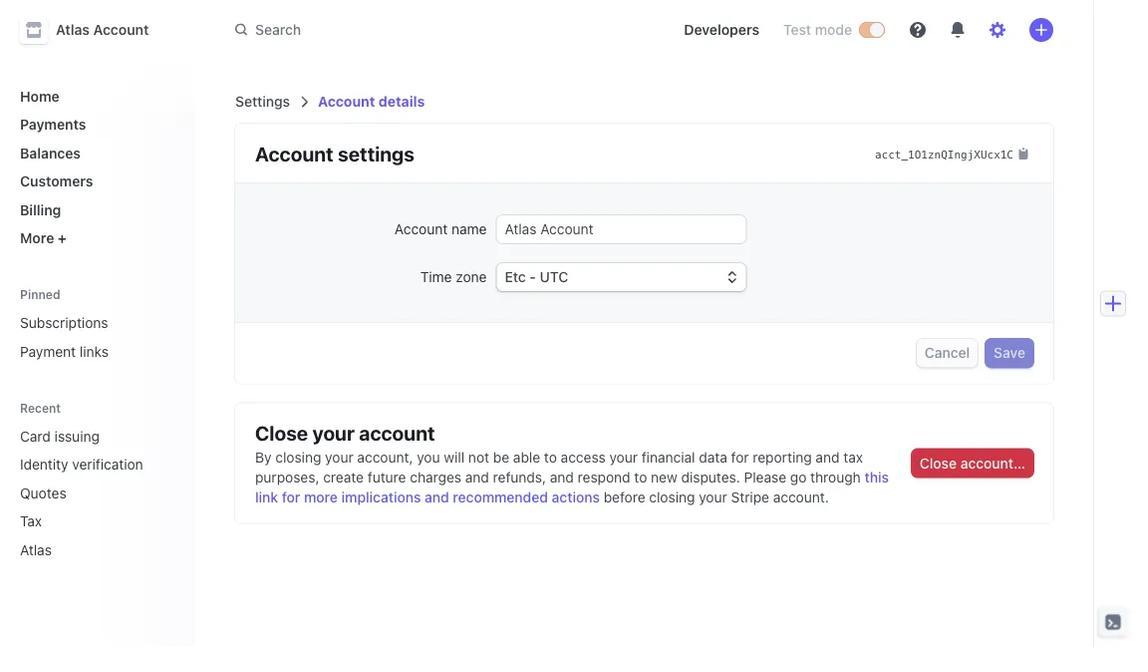 Task type: vqa. For each thing, say whether or not it's contained in the screenshot.
Account in the button
yes



Task type: describe. For each thing, give the bounding box(es) containing it.
details
[[379, 93, 425, 110]]

card
[[20, 428, 51, 444]]

acct_1o1znqingjxucx1c button
[[876, 144, 1030, 164]]

atlas for atlas
[[20, 542, 52, 558]]

pinned element
[[12, 307, 180, 368]]

actions
[[552, 489, 600, 505]]

will
[[444, 449, 465, 465]]

settings
[[338, 142, 415, 165]]

close account…
[[920, 455, 1026, 471]]

quotes link
[[12, 477, 152, 509]]

payment links link
[[12, 335, 180, 368]]

verification
[[72, 456, 143, 473]]

search
[[255, 21, 301, 38]]

account,
[[357, 449, 413, 465]]

financial
[[642, 449, 696, 465]]

implications
[[342, 489, 421, 505]]

Search search field
[[223, 12, 653, 48]]

purposes,
[[255, 469, 320, 485]]

account…
[[961, 455, 1026, 471]]

recent element
[[0, 420, 195, 566]]

more +
[[20, 230, 67, 246]]

etc - utc button
[[497, 263, 746, 291]]

subscriptions link
[[12, 307, 180, 339]]

this
[[865, 469, 890, 485]]

for inside this link for more implications and recommended actions
[[282, 489, 301, 505]]

identity verification
[[20, 456, 143, 473]]

not
[[469, 449, 490, 465]]

tax
[[20, 513, 42, 530]]

be
[[493, 449, 510, 465]]

refunds,
[[493, 469, 547, 485]]

this link for more implications and recommended actions link
[[255, 469, 890, 505]]

time zone
[[421, 269, 487, 285]]

tax link
[[12, 505, 152, 538]]

this link for more implications and recommended actions
[[255, 469, 890, 505]]

customers link
[[12, 165, 180, 197]]

for inside by closing your account, you will not be able to access your financial data for reporting and tax purposes, create future charges and refunds, and respond to new disputes. please go through
[[732, 449, 750, 465]]

test
[[784, 21, 812, 38]]

more
[[20, 230, 54, 246]]

respond
[[578, 469, 631, 485]]

future
[[368, 469, 406, 485]]

settings image
[[990, 22, 1006, 38]]

core navigation links element
[[12, 80, 180, 254]]

identity
[[20, 456, 68, 473]]

by closing your account, you will not be able to access your financial data for reporting and tax purposes, create future charges and refunds, and respond to new disputes. please go through
[[255, 449, 864, 485]]

data
[[699, 449, 728, 465]]

1 vertical spatial to
[[635, 469, 648, 485]]

by
[[255, 449, 272, 465]]

issuing
[[55, 428, 100, 444]]

before closing your stripe account.
[[604, 489, 830, 505]]

account for account name
[[395, 221, 448, 237]]

test mode
[[784, 21, 853, 38]]

and up through
[[816, 449, 840, 465]]

account
[[359, 421, 435, 445]]

balances link
[[12, 137, 180, 169]]

and down not
[[466, 469, 490, 485]]

and inside this link for more implications and recommended actions
[[425, 489, 449, 505]]

customers
[[20, 173, 93, 189]]

recent
[[20, 401, 61, 415]]

0 horizontal spatial to
[[544, 449, 557, 465]]

payment links
[[20, 343, 109, 360]]

pinned
[[20, 287, 60, 301]]

go
[[791, 469, 807, 485]]



Task type: locate. For each thing, give the bounding box(es) containing it.
to right able
[[544, 449, 557, 465]]

0 vertical spatial for
[[732, 449, 750, 465]]

0 horizontal spatial atlas
[[20, 542, 52, 558]]

closing for before
[[650, 489, 696, 505]]

time
[[421, 269, 452, 285]]

help image
[[911, 22, 927, 38]]

atlas down the tax
[[20, 542, 52, 558]]

account up home link
[[93, 21, 149, 38]]

settings link
[[235, 93, 290, 110]]

1 vertical spatial atlas
[[20, 542, 52, 558]]

developers link
[[676, 14, 768, 46]]

0 horizontal spatial close
[[255, 421, 308, 445]]

account up account settings
[[318, 93, 375, 110]]

close for close your account
[[255, 421, 308, 445]]

0 horizontal spatial closing
[[276, 449, 322, 465]]

tax
[[844, 449, 864, 465]]

payments
[[20, 116, 86, 133]]

1 horizontal spatial for
[[732, 449, 750, 465]]

through
[[811, 469, 861, 485]]

please
[[745, 469, 787, 485]]

before
[[604, 489, 646, 505]]

1 horizontal spatial closing
[[650, 489, 696, 505]]

1 vertical spatial close
[[920, 455, 958, 471]]

0 vertical spatial closing
[[276, 449, 322, 465]]

closing for by
[[276, 449, 322, 465]]

you
[[417, 449, 440, 465]]

close inside 'close account…' button
[[920, 455, 958, 471]]

+
[[58, 230, 67, 246]]

card issuing link
[[12, 420, 152, 452]]

reporting
[[753, 449, 812, 465]]

1 vertical spatial for
[[282, 489, 301, 505]]

close left "account…"
[[920, 455, 958, 471]]

payments link
[[12, 108, 180, 141]]

card issuing
[[20, 428, 100, 444]]

home link
[[12, 80, 180, 112]]

close account… button
[[912, 449, 1034, 477]]

etc
[[505, 269, 526, 285]]

more
[[304, 489, 338, 505]]

account name
[[395, 221, 487, 237]]

Search text field
[[223, 12, 653, 48]]

home
[[20, 88, 60, 104]]

atlas inside button
[[56, 21, 90, 38]]

billing link
[[12, 193, 180, 226]]

create
[[323, 469, 364, 485]]

account inside button
[[93, 21, 149, 38]]

recommended
[[453, 489, 548, 505]]

and up actions
[[550, 469, 574, 485]]

new
[[651, 469, 678, 485]]

quotes
[[20, 485, 66, 501]]

close
[[255, 421, 308, 445], [920, 455, 958, 471]]

billing
[[20, 201, 61, 218]]

and
[[816, 449, 840, 465], [466, 469, 490, 485], [550, 469, 574, 485], [425, 489, 449, 505]]

for
[[732, 449, 750, 465], [282, 489, 301, 505]]

link
[[255, 489, 278, 505]]

for down purposes,
[[282, 489, 301, 505]]

account left name
[[395, 221, 448, 237]]

Account name text field
[[497, 215, 746, 243]]

account for account details
[[318, 93, 375, 110]]

account.
[[774, 489, 830, 505]]

account settings
[[255, 142, 415, 165]]

0 vertical spatial to
[[544, 449, 557, 465]]

atlas for atlas account
[[56, 21, 90, 38]]

1 horizontal spatial to
[[635, 469, 648, 485]]

etc - utc
[[505, 269, 569, 285]]

developers
[[684, 21, 760, 38]]

0 horizontal spatial for
[[282, 489, 301, 505]]

utc
[[540, 269, 569, 285]]

recent navigation links element
[[0, 391, 195, 566]]

charges
[[410, 469, 462, 485]]

closing
[[276, 449, 322, 465], [650, 489, 696, 505]]

able
[[514, 449, 541, 465]]

1 horizontal spatial close
[[920, 455, 958, 471]]

subscriptions
[[20, 315, 108, 331]]

account for account settings
[[255, 142, 334, 165]]

account details
[[318, 93, 425, 110]]

links
[[80, 343, 109, 360]]

atlas account button
[[20, 16, 169, 44]]

1 vertical spatial closing
[[650, 489, 696, 505]]

settings
[[235, 93, 290, 110]]

0 vertical spatial atlas
[[56, 21, 90, 38]]

for right data
[[732, 449, 750, 465]]

balances
[[20, 145, 81, 161]]

atlas
[[56, 21, 90, 38], [20, 542, 52, 558]]

pinned navigation links element
[[12, 278, 184, 368]]

to left 'new'
[[635, 469, 648, 485]]

stripe
[[732, 489, 770, 505]]

disputes.
[[682, 469, 741, 485]]

close for close account…
[[920, 455, 958, 471]]

closing up purposes,
[[276, 449, 322, 465]]

close your account
[[255, 421, 435, 445]]

to
[[544, 449, 557, 465], [635, 469, 648, 485]]

name
[[452, 221, 487, 237]]

payment
[[20, 343, 76, 360]]

close up by
[[255, 421, 308, 445]]

atlas inside recent element
[[20, 542, 52, 558]]

-
[[530, 269, 537, 285]]

acct_1o1znqingjxucx1c
[[876, 149, 1014, 161]]

access
[[561, 449, 606, 465]]

atlas account
[[56, 21, 149, 38]]

atlas up home link
[[56, 21, 90, 38]]

your
[[313, 421, 355, 445], [325, 449, 354, 465], [610, 449, 638, 465], [699, 489, 728, 505]]

mode
[[816, 21, 853, 38]]

closing down 'new'
[[650, 489, 696, 505]]

identity verification link
[[12, 448, 152, 481]]

1 horizontal spatial atlas
[[56, 21, 90, 38]]

closing inside by closing your account, you will not be able to access your financial data for reporting and tax purposes, create future charges and refunds, and respond to new disputes. please go through
[[276, 449, 322, 465]]

and down charges
[[425, 489, 449, 505]]

zone
[[456, 269, 487, 285]]

atlas link
[[12, 534, 152, 566]]

account
[[93, 21, 149, 38], [318, 93, 375, 110], [255, 142, 334, 165], [395, 221, 448, 237]]

account down the settings
[[255, 142, 334, 165]]

0 vertical spatial close
[[255, 421, 308, 445]]



